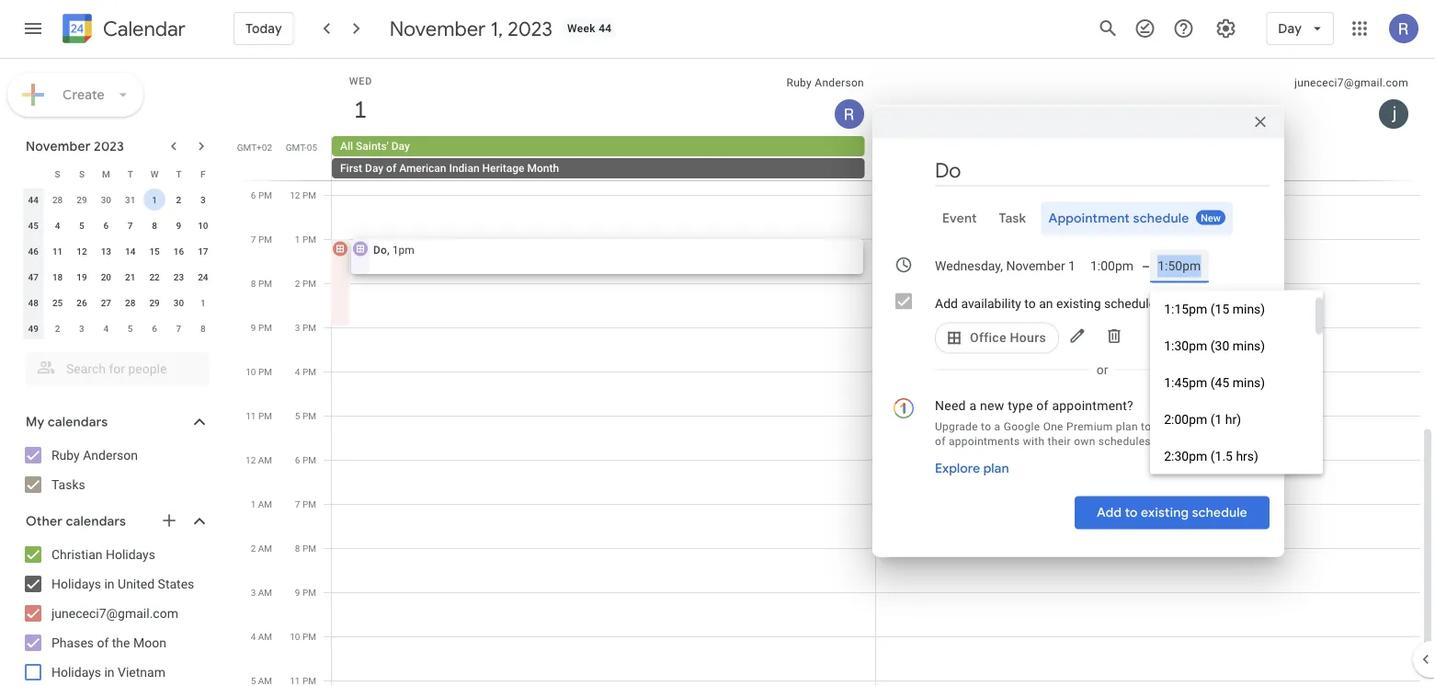 Task type: locate. For each thing, give the bounding box(es) containing it.
3 up 4 pm
[[295, 322, 300, 333]]

1 horizontal spatial 6 pm
[[295, 454, 316, 465]]

11 pm
[[246, 410, 272, 421]]

to down the schedules
[[1125, 504, 1138, 521]]

3 mins) from the top
[[1233, 374, 1266, 389]]

0 horizontal spatial 12
[[77, 246, 87, 257]]

0 horizontal spatial junececi7@gmail.com
[[52, 606, 178, 621]]

3 am from the top
[[258, 543, 272, 554]]

12 up 1 pm
[[290, 189, 300, 200]]

10 pm up 11 pm
[[246, 366, 272, 377]]

11 inside row
[[52, 246, 63, 257]]

1 vertical spatial new
[[980, 398, 1005, 413]]

day right settings menu image at the right top of the page
[[1279, 20, 1302, 37]]

0 horizontal spatial plan
[[984, 460, 1010, 477]]

2 horizontal spatial 10
[[290, 631, 300, 642]]

0 vertical spatial existing
[[1057, 296, 1101, 311]]

tab list
[[887, 202, 1270, 235]]

1 vertical spatial ruby anderson
[[52, 447, 138, 463]]

holidays for united
[[52, 576, 101, 591]]

1 horizontal spatial 30
[[174, 297, 184, 308]]

calendar element
[[59, 10, 186, 51]]

holidays for vietnam
[[52, 664, 101, 680]]

1 vertical spatial a
[[995, 420, 1001, 433]]

calendar heading
[[99, 16, 186, 42]]

day right saints'
[[392, 140, 410, 153]]

11 right 46
[[52, 246, 63, 257]]

1 vertical spatial mins)
[[1233, 338, 1266, 353]]

7 pm left 1 pm
[[251, 234, 272, 245]]

28 element
[[119, 292, 141, 314]]

other calendars list
[[4, 540, 228, 686]]

Search for people text field
[[37, 352, 199, 385]]

2 horizontal spatial 12
[[290, 189, 300, 200]]

0 horizontal spatial 9
[[176, 220, 181, 231]]

0 vertical spatial 12
[[290, 189, 300, 200]]

am up 4 am
[[258, 587, 272, 598]]

16
[[174, 246, 184, 257]]

2:00pm (1 hr)
[[1164, 411, 1242, 426]]

12 down 11 pm
[[246, 454, 256, 465]]

8
[[152, 220, 157, 231], [251, 278, 256, 289], [200, 323, 206, 334], [295, 543, 300, 554]]

6 pm left 12 pm
[[251, 189, 272, 200]]

1 vertical spatial 28
[[125, 297, 136, 308]]

7
[[128, 220, 133, 231], [251, 234, 256, 245], [176, 323, 181, 334], [295, 498, 300, 509]]

9 pm
[[251, 322, 272, 333], [295, 587, 316, 598]]

1 horizontal spatial ruby anderson
[[787, 76, 864, 89]]

holidays down christian at the bottom left of page
[[52, 576, 101, 591]]

2 am from the top
[[258, 498, 272, 509]]

0 vertical spatial mins)
[[1233, 301, 1266, 316]]

44 right week
[[599, 22, 612, 35]]

12 inside 12 element
[[77, 246, 87, 257]]

Add title text field
[[935, 157, 1270, 184]]

1 grid
[[235, 59, 1436, 686]]

28 left october 29 "element"
[[52, 194, 63, 205]]

november
[[390, 16, 486, 41], [26, 138, 91, 155]]

mins) inside option
[[1233, 338, 1266, 353]]

am for 1 am
[[258, 498, 272, 509]]

mins) right (30
[[1233, 338, 1266, 353]]

0 vertical spatial plan
[[1116, 420, 1138, 433]]

2 left december 3 element
[[55, 323, 60, 334]]

1 vertical spatial 12
[[77, 246, 87, 257]]

1 horizontal spatial 12
[[246, 454, 256, 465]]

phases of the moon
[[52, 635, 166, 650]]

11 for 11 pm
[[246, 410, 256, 421]]

1 horizontal spatial anderson
[[815, 76, 864, 89]]

cell
[[332, 136, 876, 180]]

1 vertical spatial calendars
[[66, 513, 126, 530]]

of left the
[[97, 635, 109, 650]]

1 vertical spatial anderson
[[83, 447, 138, 463]]

30 right 29 element on the left top of the page
[[174, 297, 184, 308]]

t
[[128, 168, 133, 179], [176, 168, 182, 179]]

0 horizontal spatial 10
[[198, 220, 208, 231]]

29 inside october 29 "element"
[[77, 194, 87, 205]]

in
[[104, 576, 115, 591], [104, 664, 115, 680]]

calendars up 'christian holidays'
[[66, 513, 126, 530]]

24
[[198, 271, 208, 282]]

9
[[176, 220, 181, 231], [251, 322, 256, 333], [295, 587, 300, 598]]

0 vertical spatial schedule
[[1133, 210, 1190, 227]]

None search field
[[0, 345, 228, 385]]

(1.5
[[1211, 448, 1233, 463]]

12 element
[[71, 240, 93, 262]]

1 inside "cell"
[[152, 194, 157, 205]]

9 pm right '3 am' in the bottom of the page
[[295, 587, 316, 598]]

new up end time text box
[[1201, 212, 1221, 224]]

0 horizontal spatial t
[[128, 168, 133, 179]]

anderson inside 1 column header
[[815, 76, 864, 89]]

2 horizontal spatial 5
[[295, 410, 300, 421]]

17
[[198, 246, 208, 257]]

4 down '3 am' in the bottom of the page
[[251, 631, 256, 642]]

1 vertical spatial in
[[104, 664, 115, 680]]

10 up 17
[[198, 220, 208, 231]]

add down the schedules
[[1097, 504, 1122, 521]]

3 up 4 am
[[251, 587, 256, 598]]

calendars inside my calendars dropdown button
[[48, 414, 108, 430]]

12 pm
[[290, 189, 316, 200]]

hr)
[[1226, 411, 1242, 426]]

44 left october 28 element
[[28, 194, 39, 205]]

existing
[[1057, 296, 1101, 311], [1141, 504, 1189, 521]]

5 left december 6 element at the left
[[128, 323, 133, 334]]

8 pm left 2 pm
[[251, 278, 272, 289]]

1 right 30 element
[[200, 297, 206, 308]]

saints'
[[356, 140, 389, 153]]

1 vertical spatial 30
[[174, 297, 184, 308]]

2 vertical spatial holidays
[[52, 664, 101, 680]]

of right type
[[1037, 398, 1049, 413]]

0 vertical spatial in
[[104, 576, 115, 591]]

a right need
[[970, 398, 977, 413]]

pm
[[258, 189, 272, 200], [303, 189, 316, 200], [258, 234, 272, 245], [303, 234, 316, 245], [258, 278, 272, 289], [303, 278, 316, 289], [258, 322, 272, 333], [303, 322, 316, 333], [258, 366, 272, 377], [303, 366, 316, 377], [258, 410, 272, 421], [303, 410, 316, 421], [303, 454, 316, 465], [303, 498, 316, 509], [303, 543, 316, 554], [303, 587, 316, 598], [303, 631, 316, 642]]

0 vertical spatial 30
[[101, 194, 111, 205]]

1 horizontal spatial t
[[176, 168, 182, 179]]

add inside button
[[1097, 504, 1122, 521]]

11 inside 1 grid
[[246, 410, 256, 421]]

am up '3 am' in the bottom of the page
[[258, 543, 272, 554]]

10 element
[[192, 214, 214, 236]]

0 horizontal spatial 7 pm
[[251, 234, 272, 245]]

29 for 29 element on the left top of the page
[[149, 297, 160, 308]]

1 column header
[[332, 59, 876, 136]]

december 5 element
[[119, 317, 141, 339]]

0 horizontal spatial 28
[[52, 194, 63, 205]]

10
[[198, 220, 208, 231], [246, 366, 256, 377], [290, 631, 300, 642]]

1 vertical spatial 44
[[28, 194, 39, 205]]

existing right an
[[1057, 296, 1101, 311]]

1 horizontal spatial 10
[[246, 366, 256, 377]]

am up 2 am
[[258, 498, 272, 509]]

junececi7@gmail.com up the phases of the moon
[[52, 606, 178, 621]]

2 vertical spatial 12
[[246, 454, 256, 465]]

junececi7@gmail.com down day popup button
[[1295, 76, 1409, 89]]

24 element
[[192, 266, 214, 288]]

4 inside december 4 element
[[103, 323, 109, 334]]

new left type
[[980, 398, 1005, 413]]

9 pm left 3 pm
[[251, 322, 272, 333]]

offer
[[1155, 420, 1180, 433]]

today
[[246, 20, 282, 37]]

in down the phases of the moon
[[104, 664, 115, 680]]

8 pm right 2 am
[[295, 543, 316, 554]]

6 pm
[[251, 189, 272, 200], [295, 454, 316, 465]]

christian holidays
[[52, 547, 155, 562]]

wed 1
[[349, 75, 373, 125]]

1:45pm (45 mins)
[[1164, 374, 1266, 389]]

0 horizontal spatial a
[[970, 398, 977, 413]]

1 for december 1 element
[[200, 297, 206, 308]]

2 pm
[[295, 278, 316, 289]]

10 up 11 pm
[[246, 366, 256, 377]]

0 horizontal spatial ruby anderson
[[52, 447, 138, 463]]

1 horizontal spatial 2023
[[508, 16, 553, 41]]

of
[[386, 162, 397, 175], [1037, 398, 1049, 413], [935, 435, 946, 447], [97, 635, 109, 650]]

states
[[158, 576, 194, 591]]

explore plan button
[[928, 452, 1017, 485]]

tab list containing event
[[887, 202, 1270, 235]]

day down saints'
[[365, 162, 384, 175]]

end time list box
[[1151, 290, 1324, 474]]

0 vertical spatial 5
[[79, 220, 84, 231]]

0 horizontal spatial add
[[935, 296, 958, 311]]

2 for 2 am
[[251, 543, 256, 554]]

1 vertical spatial junececi7@gmail.com
[[52, 606, 178, 621]]

1 mins) from the top
[[1233, 301, 1266, 316]]

november for november 2023
[[26, 138, 91, 155]]

pm left 12 pm
[[258, 189, 272, 200]]

wed
[[349, 75, 373, 86]]

0 horizontal spatial 10 pm
[[246, 366, 272, 377]]

cell inside 1 grid
[[332, 136, 876, 180]]

0 vertical spatial 44
[[599, 22, 612, 35]]

junececi7@gmail.com inside 1 grid
[[1295, 76, 1409, 89]]

different
[[1183, 420, 1226, 433]]

29 right october 28 element
[[77, 194, 87, 205]]

1 horizontal spatial 7 pm
[[295, 498, 316, 509]]

main drawer image
[[22, 17, 44, 40]]

new inside need a new type of appointment? upgrade to a google one premium plan to offer different types of appointments with their own schedules and booking pages.
[[980, 398, 1005, 413]]

cell containing all saints' day
[[332, 136, 876, 180]]

22
[[149, 271, 160, 282]]

30 element
[[168, 292, 190, 314]]

1:30pm
[[1164, 338, 1208, 353]]

mins) for 1:15pm (15 mins)
[[1233, 301, 1266, 316]]

row group containing 44
[[21, 187, 215, 341]]

w
[[151, 168, 159, 179]]

add for add availability to an existing schedule
[[935, 296, 958, 311]]

1 right october 31 element
[[152, 194, 157, 205]]

30 for 30 element
[[174, 297, 184, 308]]

1 horizontal spatial a
[[995, 420, 1001, 433]]

8 pm
[[251, 278, 272, 289], [295, 543, 316, 554]]

10 pm right 4 am
[[290, 631, 316, 642]]

3 right "december 2" element
[[79, 323, 84, 334]]

create
[[63, 86, 105, 103]]

1 horizontal spatial 44
[[599, 22, 612, 35]]

mins) right (45
[[1233, 374, 1266, 389]]

in left united
[[104, 576, 115, 591]]

appointment schedule
[[1049, 210, 1190, 227]]

4 right 45
[[55, 220, 60, 231]]

30 right october 29 "element"
[[101, 194, 111, 205]]

other calendars button
[[4, 507, 228, 536]]

0 horizontal spatial s
[[55, 168, 60, 179]]

12
[[290, 189, 300, 200], [77, 246, 87, 257], [246, 454, 256, 465]]

row
[[324, 136, 1436, 180], [21, 161, 215, 187], [21, 187, 215, 212], [21, 212, 215, 238], [21, 238, 215, 264], [21, 264, 215, 290], [21, 290, 215, 315], [21, 315, 215, 341]]

7 pm right 1 am
[[295, 498, 316, 509]]

1 for 1 pm
[[295, 234, 300, 245]]

0 horizontal spatial 2023
[[94, 138, 124, 155]]

1 in from the top
[[104, 576, 115, 591]]

30 inside 30 element
[[174, 297, 184, 308]]

calendar
[[103, 16, 186, 42]]

15 element
[[144, 240, 166, 262]]

the
[[112, 635, 130, 650]]

1 horizontal spatial 28
[[125, 297, 136, 308]]

event button
[[935, 202, 985, 235]]

gmt+02
[[237, 142, 272, 153]]

2 vertical spatial 9
[[295, 587, 300, 598]]

pages.
[[1221, 435, 1255, 447]]

18
[[52, 271, 63, 282]]

0 horizontal spatial 29
[[77, 194, 87, 205]]

10 inside row
[[198, 220, 208, 231]]

1 vertical spatial day
[[392, 140, 410, 153]]

1 horizontal spatial s
[[79, 168, 85, 179]]

add to existing schedule button
[[1075, 491, 1270, 535]]

2 s from the left
[[79, 168, 85, 179]]

2
[[176, 194, 181, 205], [295, 278, 300, 289], [55, 323, 60, 334], [251, 543, 256, 554]]

7 right 17 element
[[251, 234, 256, 245]]

ruby anderson inside 1 column header
[[787, 76, 864, 89]]

of inside other calendars list
[[97, 635, 109, 650]]

gmt-05
[[286, 142, 317, 153]]

3 for 3 pm
[[295, 322, 300, 333]]

2 vertical spatial day
[[365, 162, 384, 175]]

pm up 1 pm
[[303, 189, 316, 200]]

30 inside october 30 element
[[101, 194, 111, 205]]

t right w
[[176, 168, 182, 179]]

november 1, 2023
[[390, 16, 553, 41]]

american
[[399, 162, 447, 175]]

week 44
[[568, 22, 612, 35]]

add left availability
[[935, 296, 958, 311]]

pm left 1 pm
[[258, 234, 272, 245]]

october 31 element
[[119, 189, 141, 211]]

appointment?
[[1052, 398, 1134, 413]]

1 vertical spatial 9 pm
[[295, 587, 316, 598]]

0 vertical spatial 6 pm
[[251, 189, 272, 200]]

1 horizontal spatial plan
[[1116, 420, 1138, 433]]

schedule inside button
[[1193, 504, 1248, 521]]

23 element
[[168, 266, 190, 288]]

1 vertical spatial 2023
[[94, 138, 124, 155]]

0 vertical spatial 9
[[176, 220, 181, 231]]

ruby inside my calendars list
[[52, 447, 80, 463]]

29 for october 29 "element"
[[77, 194, 87, 205]]

1 vertical spatial november
[[26, 138, 91, 155]]

row group
[[21, 187, 215, 341]]

2 for "december 2" element
[[55, 323, 60, 334]]

1:30pm (30 mins)
[[1164, 338, 1266, 353]]

1:30pm (30 mins) option
[[1151, 327, 1316, 364]]

9 right '3 am' in the bottom of the page
[[295, 587, 300, 598]]

27
[[101, 297, 111, 308]]

1 horizontal spatial 5
[[128, 323, 133, 334]]

4 right december 3 element
[[103, 323, 109, 334]]

0 horizontal spatial 44
[[28, 194, 39, 205]]

new
[[1201, 212, 1221, 224], [980, 398, 1005, 413]]

holidays up united
[[106, 547, 155, 562]]

f
[[201, 168, 206, 179]]

0 vertical spatial junececi7@gmail.com
[[1295, 76, 1409, 89]]

1 vertical spatial plan
[[984, 460, 1010, 477]]

of down saints'
[[386, 162, 397, 175]]

1 horizontal spatial ruby
[[787, 76, 812, 89]]

calendars inside other calendars "dropdown button"
[[66, 513, 126, 530]]

2 horizontal spatial day
[[1279, 20, 1302, 37]]

1 s from the left
[[55, 168, 60, 179]]

5 inside 1 grid
[[295, 410, 300, 421]]

in for vietnam
[[104, 664, 115, 680]]

am up 1 am
[[258, 454, 272, 465]]

week
[[568, 22, 596, 35]]

2 in from the top
[[104, 664, 115, 680]]

phases
[[52, 635, 94, 650]]

0 vertical spatial add
[[935, 296, 958, 311]]

to left an
[[1025, 296, 1036, 311]]

1 vertical spatial add
[[1097, 504, 1122, 521]]

0 horizontal spatial anderson
[[83, 447, 138, 463]]

20
[[101, 271, 111, 282]]

s up october 28 element
[[55, 168, 60, 179]]

other
[[26, 513, 63, 530]]

0 vertical spatial november
[[390, 16, 486, 41]]

row containing 49
[[21, 315, 215, 341]]

2023 right 1,
[[508, 16, 553, 41]]

indian
[[449, 162, 480, 175]]

an
[[1039, 296, 1053, 311]]

october 28 element
[[46, 189, 69, 211]]

26
[[77, 297, 87, 308]]

row containing 44
[[21, 187, 215, 212]]

plan up the schedules
[[1116, 420, 1138, 433]]

1 vertical spatial 6 pm
[[295, 454, 316, 465]]

0 horizontal spatial 30
[[101, 194, 111, 205]]

1 horizontal spatial 8 pm
[[295, 543, 316, 554]]

22 element
[[144, 266, 166, 288]]

4 for 4 pm
[[295, 366, 300, 377]]

2 mins) from the top
[[1233, 338, 1266, 353]]

21
[[125, 271, 136, 282]]

29 inside 29 element
[[149, 297, 160, 308]]

am for 4 am
[[258, 631, 272, 642]]

existing down 2:30pm
[[1141, 504, 1189, 521]]

0 horizontal spatial ruby
[[52, 447, 80, 463]]

november left 1,
[[390, 16, 486, 41]]

4 am from the top
[[258, 587, 272, 598]]

11 up 12 am
[[246, 410, 256, 421]]

plan down appointments
[[984, 460, 1010, 477]]

0 vertical spatial 11
[[52, 246, 63, 257]]

28 for 28 element
[[125, 297, 136, 308]]

1 vertical spatial 5
[[128, 323, 133, 334]]

0 vertical spatial anderson
[[815, 76, 864, 89]]

0 horizontal spatial 9 pm
[[251, 322, 272, 333]]

26 element
[[71, 292, 93, 314]]

pm down 5 pm
[[303, 454, 316, 465]]

task
[[999, 210, 1027, 227]]

2 vertical spatial 10
[[290, 631, 300, 642]]

9 left 10 element
[[176, 220, 181, 231]]

schedule down (1.5
[[1193, 504, 1248, 521]]

mins) right (15
[[1233, 301, 1266, 316]]

to element
[[1142, 259, 1151, 274]]

am down '3 am' in the bottom of the page
[[258, 631, 272, 642]]

(1
[[1211, 411, 1223, 426]]

1 horizontal spatial 9
[[251, 322, 256, 333]]

0 vertical spatial ruby anderson
[[787, 76, 864, 89]]

december 7 element
[[168, 317, 190, 339]]

1 am from the top
[[258, 454, 272, 465]]

am
[[258, 454, 272, 465], [258, 498, 272, 509], [258, 543, 272, 554], [258, 587, 272, 598], [258, 631, 272, 642]]

1 down 12 pm
[[295, 234, 300, 245]]

a up appointments
[[995, 420, 1001, 433]]

add for add to existing schedule
[[1097, 504, 1122, 521]]

29
[[77, 194, 87, 205], [149, 297, 160, 308]]

to left the offer
[[1141, 420, 1152, 433]]

1 horizontal spatial november
[[390, 16, 486, 41]]

row containing all saints' day
[[324, 136, 1436, 180]]

all
[[340, 140, 353, 153]]

6 up the 13 element
[[103, 220, 109, 231]]

10 pm
[[246, 366, 272, 377], [290, 631, 316, 642]]

1 horizontal spatial existing
[[1141, 504, 1189, 521]]

0 horizontal spatial 6 pm
[[251, 189, 272, 200]]

schedule left new element
[[1133, 210, 1190, 227]]

row containing 45
[[21, 212, 215, 238]]

0 horizontal spatial day
[[365, 162, 384, 175]]

7 inside december 7 element
[[176, 323, 181, 334]]

7 right december 6 element at the left
[[176, 323, 181, 334]]

5 am from the top
[[258, 631, 272, 642]]

8 right december 7 element
[[200, 323, 206, 334]]

types
[[1229, 420, 1257, 433]]

4 up 5 pm
[[295, 366, 300, 377]]

t right m
[[128, 168, 133, 179]]

pm right 2 am
[[303, 543, 316, 554]]

add availability to an existing schedule
[[935, 296, 1156, 311]]

12 for 12
[[77, 246, 87, 257]]

1 horizontal spatial 29
[[149, 297, 160, 308]]



Task type: describe. For each thing, give the bounding box(es) containing it.
0 vertical spatial 2023
[[508, 16, 553, 41]]

mins) for 1:30pm (30 mins)
[[1233, 338, 1266, 353]]

row containing 47
[[21, 264, 215, 290]]

m
[[102, 168, 110, 179]]

calendars for my calendars
[[48, 414, 108, 430]]

4 for 4 am
[[251, 631, 256, 642]]

in for united
[[104, 576, 115, 591]]

row containing s
[[21, 161, 215, 187]]

moon
[[133, 635, 166, 650]]

3 for december 3 element
[[79, 323, 84, 334]]

my calendars button
[[4, 407, 228, 437]]

0 vertical spatial 7 pm
[[251, 234, 272, 245]]

1 for 1 am
[[251, 498, 256, 509]]

pm down 4 pm
[[303, 410, 316, 421]]

2 right 1 "cell"
[[176, 194, 181, 205]]

pm left 5 pm
[[258, 410, 272, 421]]

row containing 46
[[21, 238, 215, 264]]

1:45pm (45 mins) option
[[1151, 364, 1316, 401]]

first day of american indian heritage month button
[[332, 158, 865, 178]]

6 down gmt+02
[[251, 189, 256, 200]]

1 vertical spatial schedule
[[1104, 296, 1156, 311]]

hrs)
[[1236, 448, 1259, 463]]

my
[[26, 414, 44, 430]]

12 for 12 pm
[[290, 189, 300, 200]]

(30
[[1211, 338, 1230, 353]]

2 for 2 pm
[[295, 278, 300, 289]]

8 right 24 element
[[251, 278, 256, 289]]

vietnam
[[118, 664, 166, 680]]

16 element
[[168, 240, 190, 262]]

19 element
[[71, 266, 93, 288]]

0 horizontal spatial existing
[[1057, 296, 1101, 311]]

9 inside row
[[176, 220, 181, 231]]

2:30pm
[[1164, 448, 1208, 463]]

11 element
[[46, 240, 69, 262]]

december 1 element
[[192, 292, 214, 314]]

2:30pm (1.5 hrs)
[[1164, 448, 1259, 463]]

12 for 12 am
[[246, 454, 256, 465]]

new element
[[1196, 210, 1226, 225]]

14 element
[[119, 240, 141, 262]]

junececi7@gmail.com inside other calendars list
[[52, 606, 178, 621]]

google
[[1004, 420, 1040, 433]]

19
[[77, 271, 87, 282]]

3 for 3 am
[[251, 587, 256, 598]]

20 element
[[95, 266, 117, 288]]

office
[[970, 330, 1007, 345]]

december 2 element
[[46, 317, 69, 339]]

november 2023
[[26, 138, 124, 155]]

6 right 12 am
[[295, 454, 300, 465]]

2:00pm
[[1164, 411, 1208, 426]]

calendars for other calendars
[[66, 513, 126, 530]]

0 horizontal spatial 5
[[79, 220, 84, 231]]

45
[[28, 220, 39, 231]]

november for november 1, 2023
[[390, 16, 486, 41]]

4 am
[[251, 631, 272, 642]]

46
[[28, 246, 39, 257]]

my calendars list
[[4, 441, 228, 499]]

booking
[[1176, 435, 1218, 447]]

1 horizontal spatial 9 pm
[[295, 587, 316, 598]]

gmt-
[[286, 142, 307, 153]]

4 for december 4 element
[[103, 323, 109, 334]]

am for 3 am
[[258, 587, 272, 598]]

3 down f
[[200, 194, 206, 205]]

december 3 element
[[71, 317, 93, 339]]

49
[[28, 323, 39, 334]]

premium
[[1067, 420, 1113, 433]]

8 down 1 "cell"
[[152, 220, 157, 231]]

all saints' day first day of american indian heritage month
[[340, 140, 559, 175]]

other calendars
[[26, 513, 126, 530]]

december 6 element
[[144, 317, 166, 339]]

(15
[[1211, 301, 1230, 316]]

to up appointments
[[981, 420, 992, 433]]

1 am
[[251, 498, 272, 509]]

row inside 1 grid
[[324, 136, 1436, 180]]

8 right 2 am
[[295, 543, 300, 554]]

explore plan
[[935, 460, 1010, 477]]

pm up 2 pm
[[303, 234, 316, 245]]

44 inside row
[[28, 194, 39, 205]]

11 for 11
[[52, 246, 63, 257]]

of inside all saints' day first day of american indian heritage month
[[386, 162, 397, 175]]

Start time text field
[[1091, 255, 1135, 277]]

31
[[125, 194, 136, 205]]

create button
[[7, 73, 143, 117]]

event
[[943, 210, 977, 227]]

holidays in vietnam
[[52, 664, 166, 680]]

pm up 5 pm
[[303, 366, 316, 377]]

row containing 48
[[21, 290, 215, 315]]

pm up 4 pm
[[303, 322, 316, 333]]

december 8 element
[[192, 317, 214, 339]]

need a new type of appointment? upgrade to a google one premium plan to offer different types of appointments with their own schedules and booking pages.
[[935, 398, 1257, 447]]

pm left 2 pm
[[258, 278, 272, 289]]

5 for 5 pm
[[295, 410, 300, 421]]

(45
[[1211, 374, 1230, 389]]

row group inside november 2023 grid
[[21, 187, 215, 341]]

17 element
[[192, 240, 214, 262]]

7 down october 31 element
[[128, 220, 133, 231]]

5 for december 5 element
[[128, 323, 133, 334]]

,
[[387, 243, 390, 256]]

7 right 1 am
[[295, 498, 300, 509]]

with
[[1023, 435, 1045, 447]]

am for 12 am
[[258, 454, 272, 465]]

0 vertical spatial a
[[970, 398, 977, 413]]

october 29 element
[[71, 189, 93, 211]]

and
[[1154, 435, 1173, 447]]

1 t from the left
[[128, 168, 133, 179]]

plan inside need a new type of appointment? upgrade to a google one premium plan to offer different types of appointments with their own schedules and booking pages.
[[1116, 420, 1138, 433]]

anderson inside my calendars list
[[83, 447, 138, 463]]

1 vertical spatial 10
[[246, 366, 256, 377]]

all saints' day button
[[332, 136, 865, 156]]

november 2023 grid
[[17, 161, 215, 341]]

christian
[[52, 547, 103, 562]]

1 vertical spatial 9
[[251, 322, 256, 333]]

8 inside 'december 8' element
[[200, 323, 206, 334]]

Start date text field
[[935, 255, 1076, 277]]

0 vertical spatial 8 pm
[[251, 278, 272, 289]]

1 inside wed 1
[[353, 94, 366, 125]]

pm right 1 am
[[303, 498, 316, 509]]

to inside button
[[1125, 504, 1138, 521]]

do
[[373, 243, 387, 256]]

1 horizontal spatial day
[[392, 140, 410, 153]]

pm right '3 am' in the bottom of the page
[[303, 587, 316, 598]]

–
[[1142, 259, 1151, 274]]

23
[[174, 271, 184, 282]]

1:15pm (15 mins) option
[[1151, 290, 1316, 327]]

05
[[307, 142, 317, 153]]

plan inside button
[[984, 460, 1010, 477]]

mins) for 1:45pm (45 mins)
[[1233, 374, 1266, 389]]

availability
[[961, 296, 1022, 311]]

1:15pm (15 mins)
[[1164, 301, 1266, 316]]

5 pm
[[295, 410, 316, 421]]

1pm
[[392, 243, 415, 256]]

3 pm
[[295, 322, 316, 333]]

pm up 3 pm
[[303, 278, 316, 289]]

need
[[935, 398, 966, 413]]

ruby anderson inside my calendars list
[[52, 447, 138, 463]]

first
[[340, 162, 362, 175]]

1 pm
[[295, 234, 316, 245]]

1 cell
[[142, 187, 167, 212]]

am for 2 am
[[258, 543, 272, 554]]

office hours
[[970, 330, 1047, 345]]

december 4 element
[[95, 317, 117, 339]]

day inside popup button
[[1279, 20, 1302, 37]]

settings menu image
[[1215, 17, 1237, 40]]

1:45pm
[[1164, 374, 1208, 389]]

6 right december 5 element
[[152, 323, 157, 334]]

30 for october 30 element
[[101, 194, 111, 205]]

day button
[[1267, 6, 1334, 51]]

2 am
[[251, 543, 272, 554]]

15
[[149, 246, 160, 257]]

29 element
[[144, 292, 166, 314]]

one
[[1043, 420, 1064, 433]]

their
[[1048, 435, 1071, 447]]

27 element
[[95, 292, 117, 314]]

add other calendars image
[[160, 511, 178, 530]]

End time text field
[[1158, 255, 1202, 277]]

2 t from the left
[[176, 168, 182, 179]]

18 element
[[46, 266, 69, 288]]

new inside new element
[[1201, 212, 1221, 224]]

my calendars
[[26, 414, 108, 430]]

1 vertical spatial 10 pm
[[290, 631, 316, 642]]

13 element
[[95, 240, 117, 262]]

schedules
[[1099, 435, 1151, 447]]

28 for october 28 element
[[52, 194, 63, 205]]

2:00pm (1 hr) option
[[1151, 401, 1316, 437]]

2:30pm (1.5 hrs) option
[[1151, 437, 1316, 474]]

october 30 element
[[95, 189, 117, 211]]

united
[[118, 576, 155, 591]]

pm right 4 am
[[303, 631, 316, 642]]

1,
[[491, 16, 503, 41]]

wednesday, november 1 element
[[339, 88, 382, 131]]

or
[[1097, 362, 1109, 377]]

of down upgrade
[[935, 435, 946, 447]]

12 am
[[246, 454, 272, 465]]

ruby inside 1 column header
[[787, 76, 812, 89]]

do , 1pm
[[373, 243, 415, 256]]

existing inside button
[[1141, 504, 1189, 521]]

1 vertical spatial 8 pm
[[295, 543, 316, 554]]

0 vertical spatial holidays
[[106, 547, 155, 562]]

48
[[28, 297, 39, 308]]

21 element
[[119, 266, 141, 288]]

pm left 3 pm
[[258, 322, 272, 333]]

13
[[101, 246, 111, 257]]

14
[[125, 246, 136, 257]]

4 pm
[[295, 366, 316, 377]]

tasks
[[52, 477, 85, 492]]

pm left 4 pm
[[258, 366, 272, 377]]

hours
[[1010, 330, 1047, 345]]

holidays in united states
[[52, 576, 194, 591]]

25 element
[[46, 292, 69, 314]]



Task type: vqa. For each thing, say whether or not it's contained in the screenshot.
Anderson within the "1" column header
yes



